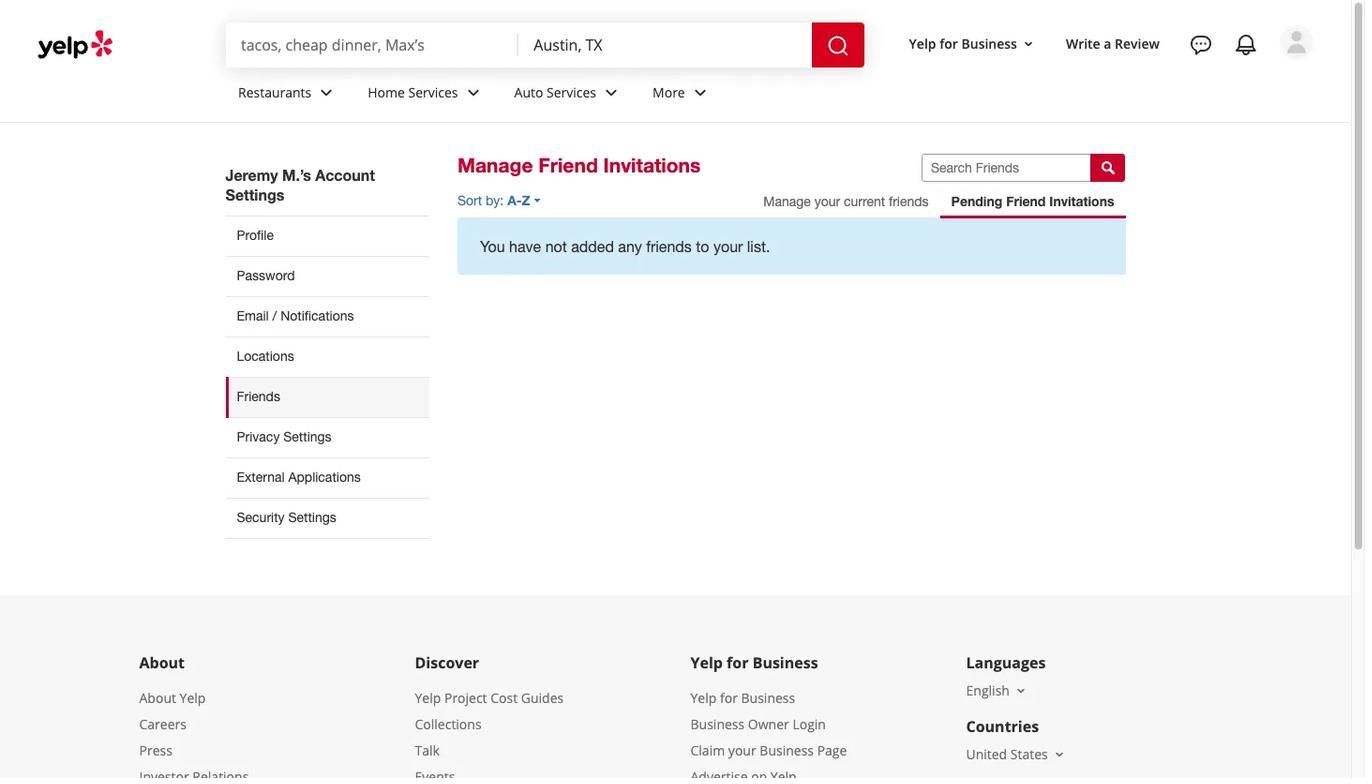 Task type: locate. For each thing, give the bounding box(es) containing it.
security settings link
[[226, 498, 430, 539]]

settings for privacy
[[284, 430, 332, 445]]

0 vertical spatial friends
[[889, 194, 929, 209]]

friend down auto services 'link'
[[539, 154, 598, 177]]

2 vertical spatial for
[[720, 689, 738, 707]]

16 chevron down v2 image down languages
[[1014, 684, 1029, 699]]

security
[[237, 510, 285, 525]]

0 horizontal spatial none field
[[241, 35, 504, 55]]

yelp up the claim
[[691, 689, 717, 707]]

2 vertical spatial your
[[729, 742, 757, 760]]

a-
[[508, 192, 522, 208]]

16 chevron down v2 image left "write"
[[1021, 36, 1037, 51]]

email
[[237, 309, 269, 324]]

services right home
[[409, 83, 458, 101]]

restaurants link
[[223, 68, 353, 122]]

0 vertical spatial 16 chevron down v2 image
[[1021, 36, 1037, 51]]

united states button
[[967, 746, 1067, 763]]

yelp
[[910, 34, 937, 52], [691, 653, 723, 673], [180, 689, 206, 707], [415, 689, 441, 707], [691, 689, 717, 707]]

1 24 chevron down v2 image from the left
[[315, 81, 338, 104]]

2 about from the top
[[139, 689, 176, 707]]

0 horizontal spatial manage
[[458, 154, 533, 177]]

languages
[[967, 653, 1046, 673]]

login
[[793, 716, 826, 733]]

friends left "to"
[[647, 238, 692, 255]]

manage for manage friend invitations
[[458, 154, 533, 177]]

about up careers link
[[139, 689, 176, 707]]

talk link
[[415, 742, 440, 760]]

1 horizontal spatial services
[[547, 83, 597, 101]]

business categories element
[[223, 68, 1314, 122]]

more
[[653, 83, 685, 101]]

yelp inside yelp project cost guides collections talk
[[415, 689, 441, 707]]

owner
[[748, 716, 790, 733]]

privacy settings
[[237, 430, 332, 445]]

countries
[[967, 717, 1040, 737]]

account
[[315, 166, 375, 184]]

1 vertical spatial friend
[[1007, 193, 1046, 209]]

0 vertical spatial about
[[139, 653, 185, 673]]

2 24 chevron down v2 image from the left
[[462, 81, 485, 104]]

24 chevron down v2 image for home services
[[462, 81, 485, 104]]

manage your current friends
[[764, 194, 929, 209]]

24 chevron down v2 image for more
[[689, 81, 712, 104]]

about for about
[[139, 653, 185, 673]]

0 vertical spatial manage
[[458, 154, 533, 177]]

auto services
[[515, 83, 597, 101]]

your down business owner login link
[[729, 742, 757, 760]]

2 services from the left
[[547, 83, 597, 101]]

sort
[[458, 193, 482, 208]]

states
[[1011, 746, 1049, 763]]

invitations down more
[[604, 154, 701, 177]]

none field find
[[241, 35, 504, 55]]

2 vertical spatial settings
[[288, 510, 337, 525]]

home services
[[368, 83, 458, 101]]

0 horizontal spatial friends
[[647, 238, 692, 255]]

1 horizontal spatial invitations
[[1050, 193, 1115, 209]]

24 chevron down v2 image right auto services at the top of the page
[[600, 81, 623, 104]]

press link
[[139, 742, 172, 760]]

settings down applications
[[288, 510, 337, 525]]

none field up more
[[534, 35, 797, 55]]

manage up sort by: a-z
[[458, 154, 533, 177]]

manage
[[458, 154, 533, 177], [764, 194, 811, 209]]

yelp right search icon
[[910, 34, 937, 52]]

claim your business page link
[[691, 742, 847, 760]]

about for about yelp careers press
[[139, 689, 176, 707]]

pending
[[952, 193, 1003, 209]]

24 chevron down v2 image left auto
[[462, 81, 485, 104]]

manage friend invitations
[[458, 154, 701, 177]]

0 vertical spatial friend
[[539, 154, 598, 177]]

friend down search friends text field
[[1007, 193, 1046, 209]]

1 vertical spatial manage
[[764, 194, 811, 209]]

manage inside pending friend invitations tab list
[[764, 194, 811, 209]]

more link
[[638, 68, 727, 122]]

None field
[[241, 35, 504, 55], [534, 35, 797, 55]]

for inside yelp for business business owner login claim your business page
[[720, 689, 738, 707]]

profile link
[[226, 216, 430, 256]]

yelp up collections link
[[415, 689, 441, 707]]

0 vertical spatial settings
[[226, 186, 285, 204]]

24 chevron down v2 image inside "home services" link
[[462, 81, 485, 104]]

have
[[509, 238, 541, 255]]

your inside yelp for business business owner login claim your business page
[[729, 742, 757, 760]]

0 vertical spatial for
[[940, 34, 959, 52]]

0 horizontal spatial services
[[409, 83, 458, 101]]

settings inside jeremy m.'s account settings
[[226, 186, 285, 204]]

1 horizontal spatial friend
[[1007, 193, 1046, 209]]

united states
[[967, 746, 1049, 763]]

3 24 chevron down v2 image from the left
[[600, 81, 623, 104]]

business
[[962, 34, 1018, 52], [753, 653, 819, 673], [742, 689, 796, 707], [691, 716, 745, 733], [760, 742, 814, 760]]

1 vertical spatial yelp for business
[[691, 653, 819, 673]]

about up about yelp link
[[139, 653, 185, 673]]

profile
[[237, 228, 274, 243]]

1 none field from the left
[[241, 35, 504, 55]]

about yelp careers press
[[139, 689, 206, 760]]

0 vertical spatial yelp for business
[[910, 34, 1018, 52]]

friend inside tab list
[[1007, 193, 1046, 209]]

locations
[[237, 349, 294, 364]]

1 vertical spatial your
[[714, 238, 743, 255]]

invitations inside tab list
[[1050, 193, 1115, 209]]

services
[[409, 83, 458, 101], [547, 83, 597, 101]]

1 vertical spatial settings
[[284, 430, 332, 445]]

careers
[[139, 716, 187, 733]]

settings
[[226, 186, 285, 204], [284, 430, 332, 445], [288, 510, 337, 525]]

auto
[[515, 83, 544, 101]]

1 services from the left
[[409, 83, 458, 101]]

yelp up careers on the bottom left of the page
[[180, 689, 206, 707]]

services inside 'link'
[[547, 83, 597, 101]]

for
[[940, 34, 959, 52], [727, 653, 749, 673], [720, 689, 738, 707]]

1 vertical spatial invitations
[[1050, 193, 1115, 209]]

friends
[[889, 194, 929, 209], [647, 238, 692, 255]]

security settings
[[237, 510, 337, 525]]

16 chevron down v2 image
[[1021, 36, 1037, 51], [1014, 684, 1029, 699]]

1 about from the top
[[139, 653, 185, 673]]

write a review link
[[1059, 27, 1168, 61]]

0 vertical spatial your
[[815, 194, 841, 209]]

1 vertical spatial friends
[[647, 238, 692, 255]]

your left current on the right top of the page
[[815, 194, 841, 209]]

yelp inside about yelp careers press
[[180, 689, 206, 707]]

24 chevron down v2 image right restaurants
[[315, 81, 338, 104]]

invitations down search friends text field
[[1050, 193, 1115, 209]]

careers link
[[139, 716, 187, 733]]

0 vertical spatial invitations
[[604, 154, 701, 177]]

settings down the jeremy
[[226, 186, 285, 204]]

your
[[815, 194, 841, 209], [714, 238, 743, 255], [729, 742, 757, 760]]

services right auto
[[547, 83, 597, 101]]

24 chevron down v2 image
[[315, 81, 338, 104], [462, 81, 485, 104], [600, 81, 623, 104], [689, 81, 712, 104]]

16 chevron down v2 image inside yelp for business button
[[1021, 36, 1037, 51]]

1 horizontal spatial manage
[[764, 194, 811, 209]]

1 horizontal spatial friends
[[889, 194, 929, 209]]

restaurants
[[238, 83, 312, 101]]

settings for security
[[288, 510, 337, 525]]

notifications image
[[1235, 34, 1258, 56]]

locations link
[[226, 337, 430, 377]]

external
[[237, 470, 285, 485]]

about inside about yelp careers press
[[139, 689, 176, 707]]

1 vertical spatial about
[[139, 689, 176, 707]]

settings up external applications
[[284, 430, 332, 445]]

0 horizontal spatial yelp for business
[[691, 653, 819, 673]]

24 chevron down v2 image right more
[[689, 81, 712, 104]]

pending friend invitations tab list
[[753, 185, 1126, 219]]

settings inside "link"
[[284, 430, 332, 445]]

yelp project cost guides collections talk
[[415, 689, 564, 760]]

manage up list.
[[764, 194, 811, 209]]

invitations
[[604, 154, 701, 177], [1050, 193, 1115, 209]]

friends
[[237, 389, 280, 404]]

about
[[139, 653, 185, 673], [139, 689, 176, 707]]

16 chevron down v2 image inside english dropdown button
[[1014, 684, 1029, 699]]

24 chevron down v2 image inside the more link
[[689, 81, 712, 104]]

1 vertical spatial 16 chevron down v2 image
[[1014, 684, 1029, 699]]

write
[[1067, 34, 1101, 52]]

Near text field
[[534, 35, 797, 55]]

added
[[571, 238, 614, 255]]

1 horizontal spatial yelp for business
[[910, 34, 1018, 52]]

4 24 chevron down v2 image from the left
[[689, 81, 712, 104]]

any
[[618, 238, 642, 255]]

page
[[818, 742, 847, 760]]

16 chevron down v2 image for yelp for business
[[1021, 36, 1037, 51]]

1 horizontal spatial none field
[[534, 35, 797, 55]]

your right "to"
[[714, 238, 743, 255]]

None search field
[[226, 23, 868, 68]]

0 horizontal spatial friend
[[539, 154, 598, 177]]

list.
[[747, 238, 771, 255]]

24 chevron down v2 image inside auto services 'link'
[[600, 81, 623, 104]]

24 chevron down v2 image for auto services
[[600, 81, 623, 104]]

0 horizontal spatial invitations
[[604, 154, 701, 177]]

2 none field from the left
[[534, 35, 797, 55]]

you
[[480, 238, 505, 255]]

friends right current on the right top of the page
[[889, 194, 929, 209]]

notifications
[[281, 309, 354, 324]]

24 chevron down v2 image inside restaurants link
[[315, 81, 338, 104]]

none field up home
[[241, 35, 504, 55]]

none field near
[[534, 35, 797, 55]]

yelp inside button
[[910, 34, 937, 52]]

privacy settings link
[[226, 417, 430, 458]]

yelp project cost guides link
[[415, 689, 564, 707]]



Task type: vqa. For each thing, say whether or not it's contained in the screenshot.
BRAND NEW BRUNCH MENU - CHICKEN & WAFFLES, SEAFOOD…
no



Task type: describe. For each thing, give the bounding box(es) containing it.
your for yelp for business business owner login claim your business page
[[729, 742, 757, 760]]

email / notifications link
[[226, 296, 430, 337]]

Find text field
[[241, 35, 504, 55]]

for inside button
[[940, 34, 959, 52]]

yelp for business business owner login claim your business page
[[691, 689, 847, 760]]

by:
[[486, 193, 504, 208]]

external applications link
[[226, 458, 430, 498]]

yelp for business link
[[691, 689, 796, 707]]

friend for manage
[[539, 154, 598, 177]]

press
[[139, 742, 172, 760]]

review
[[1115, 34, 1160, 52]]

manage for manage your current friends
[[764, 194, 811, 209]]

password
[[237, 268, 295, 283]]

16 chevron down v2 image
[[1052, 747, 1067, 762]]

jeremy m.'s account settings
[[226, 166, 375, 204]]

friends inside pending friend invitations tab list
[[889, 194, 929, 209]]

invitations for manage friend invitations
[[604, 154, 701, 177]]

jeremy m. image
[[1280, 25, 1314, 59]]

user actions element
[[895, 23, 1340, 139]]

discover
[[415, 653, 479, 673]]

business inside button
[[962, 34, 1018, 52]]

united
[[967, 746, 1008, 763]]

services for auto services
[[547, 83, 597, 101]]

write a review
[[1067, 34, 1160, 52]]

project
[[445, 689, 487, 707]]

not
[[546, 238, 567, 255]]

pending friend invitations link
[[940, 185, 1126, 219]]

search image
[[827, 34, 849, 57]]

cost
[[491, 689, 518, 707]]

a
[[1104, 34, 1112, 52]]

home
[[368, 83, 405, 101]]

privacy
[[237, 430, 280, 445]]

home services link
[[353, 68, 500, 122]]

sort by: a-z
[[458, 192, 531, 208]]

you have not added any friends to your list.
[[480, 238, 771, 255]]

your for you have not added any friends to your list.
[[714, 238, 743, 255]]

yelp for business button
[[902, 27, 1044, 61]]

about yelp link
[[139, 689, 206, 707]]

1 vertical spatial for
[[727, 653, 749, 673]]

16 chevron down v2 image for english
[[1014, 684, 1029, 699]]

guides
[[521, 689, 564, 707]]

talk
[[415, 742, 440, 760]]

/
[[273, 309, 277, 324]]

english button
[[967, 682, 1029, 700]]

manage your current friends link
[[753, 185, 940, 219]]

invitations for pending friend invitations
[[1050, 193, 1115, 209]]

messages image
[[1190, 34, 1213, 56]]

collections
[[415, 716, 482, 733]]

m.'s
[[282, 166, 311, 184]]

password link
[[226, 256, 430, 296]]

yelp for business inside button
[[910, 34, 1018, 52]]

applications
[[288, 470, 361, 485]]

english
[[967, 682, 1010, 700]]

to
[[696, 238, 710, 255]]

friends link
[[226, 377, 430, 417]]

pending friend invitations
[[952, 193, 1115, 209]]

24 chevron down v2 image for restaurants
[[315, 81, 338, 104]]

current
[[844, 194, 886, 209]]

yelp up yelp for business "link"
[[691, 653, 723, 673]]

collections link
[[415, 716, 482, 733]]

z
[[522, 192, 531, 208]]

claim
[[691, 742, 725, 760]]

external applications
[[237, 470, 361, 485]]

jeremy
[[226, 166, 278, 184]]

Search Friends text field
[[922, 154, 1092, 182]]

email / notifications
[[237, 309, 354, 324]]

auto services link
[[500, 68, 638, 122]]

your inside manage your current friends link
[[815, 194, 841, 209]]

friend for pending
[[1007, 193, 1046, 209]]

business owner login link
[[691, 716, 826, 733]]

yelp inside yelp for business business owner login claim your business page
[[691, 689, 717, 707]]

services for home services
[[409, 83, 458, 101]]



